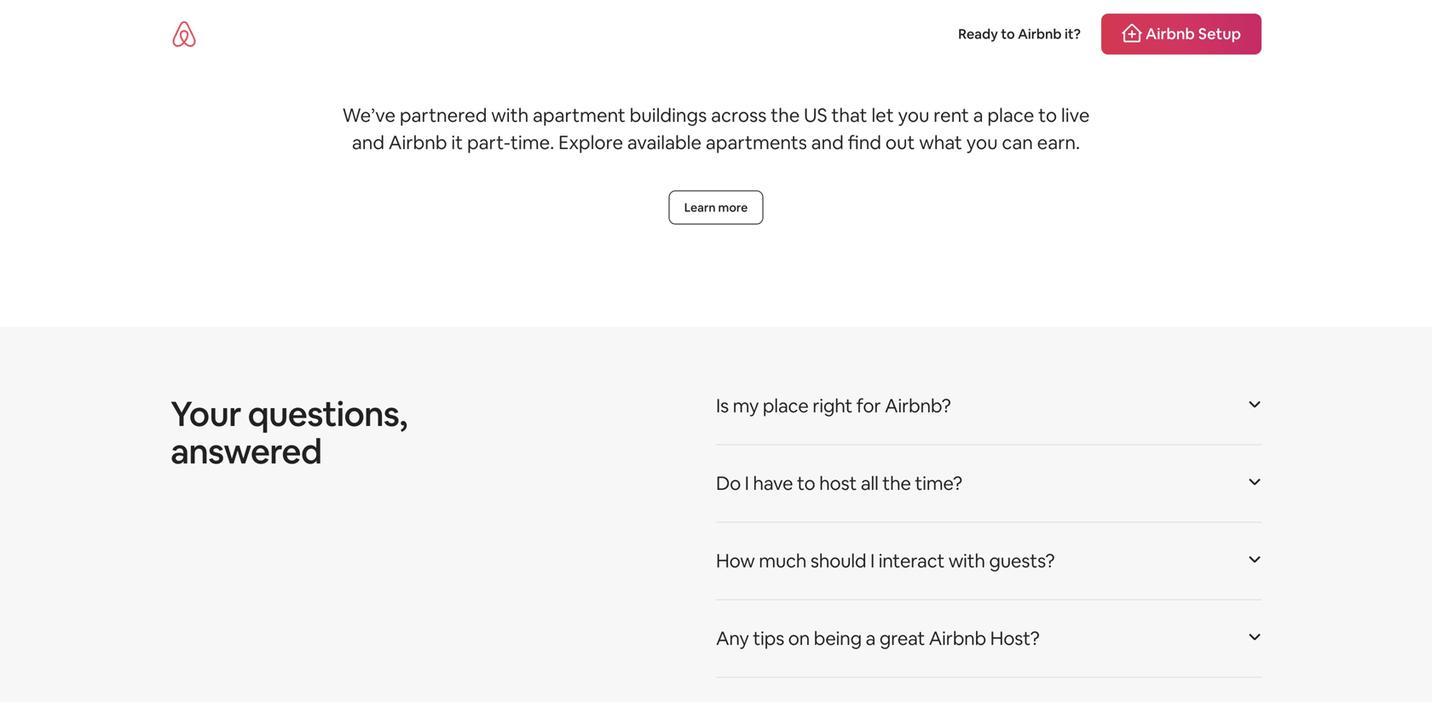 Task type: vqa. For each thing, say whether or not it's contained in the screenshot.
12 within the 97 miles away Nov 12 – 17 $265 night
no



Task type: locate. For each thing, give the bounding box(es) containing it.
0 vertical spatial i
[[745, 472, 749, 496]]

place inside we've partnered with apartment buildings across the us that let you rent a place to live and airbnb it part-time. explore available apartments and find out what you can earn.
[[988, 103, 1035, 128]]

0 vertical spatial place
[[988, 103, 1035, 128]]

questions,
[[248, 392, 407, 436]]

0 horizontal spatial place
[[763, 394, 809, 418]]

0 vertical spatial a
[[973, 103, 984, 128]]

any tips on being a great airbnb host? button
[[716, 614, 1262, 664]]

to left host
[[797, 472, 816, 496]]

airbnb
[[1146, 24, 1195, 44], [1018, 25, 1062, 43], [389, 131, 447, 155], [929, 627, 987, 651]]

1 horizontal spatial the
[[883, 472, 911, 496]]

to inside we've partnered with apartment buildings across the us that let you rent a place to live and airbnb it part-time. explore available apartments and find out what you can earn.
[[1039, 103, 1057, 128]]

out
[[886, 131, 915, 155]]

and down 'us'
[[811, 131, 844, 155]]

being
[[814, 627, 862, 651]]

with inside we've partnered with apartment buildings across the us that let you rent a place to live and airbnb it part-time. explore available apartments and find out what you can earn.
[[491, 103, 529, 128]]

to
[[1001, 25, 1015, 43], [1039, 103, 1057, 128], [797, 472, 816, 496]]

airbnb inside we've partnered with apartment buildings across the us that let you rent a place to live and airbnb it part-time. explore available apartments and find out what you can earn.
[[389, 131, 447, 155]]

time.
[[511, 131, 554, 155]]

i right the do
[[745, 472, 749, 496]]

2 horizontal spatial to
[[1039, 103, 1057, 128]]

we've partnered with apartment buildings across the us that let you rent a place to live and airbnb it part-time. explore available apartments and find out what you can earn.
[[342, 103, 1090, 155]]

the inside we've partnered with apartment buildings across the us that let you rent a place to live and airbnb it part-time. explore available apartments and find out what you can earn.
[[771, 103, 800, 128]]

host?
[[990, 627, 1040, 651]]

is
[[716, 394, 729, 418]]

the left 'us'
[[771, 103, 800, 128]]

0 horizontal spatial i
[[745, 472, 749, 496]]

partnered
[[400, 103, 487, 128]]

a inside we've partnered with apartment buildings across the us that let you rent a place to live and airbnb it part-time. explore available apartments and find out what you can earn.
[[973, 103, 984, 128]]

live
[[1061, 103, 1090, 128]]

on
[[788, 627, 810, 651]]

how much should i interact with guests?
[[716, 549, 1055, 573]]

place up can
[[988, 103, 1035, 128]]

525
[[910, 44, 927, 57]]

great
[[880, 627, 925, 651]]

0 horizontal spatial to
[[797, 472, 816, 496]]

0 vertical spatial the
[[771, 103, 800, 128]]

place
[[988, 103, 1035, 128], [763, 394, 809, 418]]

answered
[[171, 429, 322, 474]]

2 and from the left
[[811, 131, 844, 155]]

0 horizontal spatial a
[[866, 627, 876, 651]]

1 vertical spatial a
[[866, 627, 876, 651]]

0 vertical spatial with
[[491, 103, 529, 128]]

i
[[745, 472, 749, 496], [871, 549, 875, 573]]

and
[[352, 131, 385, 155], [811, 131, 844, 155]]

you left can
[[967, 131, 998, 155]]

ready to airbnb it?
[[959, 25, 1081, 43]]

1 horizontal spatial to
[[1001, 25, 1015, 43]]

more
[[718, 200, 748, 215]]

you
[[898, 103, 930, 128], [967, 131, 998, 155]]

a left great
[[866, 627, 876, 651]]

0 horizontal spatial and
[[352, 131, 385, 155]]

1 vertical spatial place
[[763, 394, 809, 418]]

it
[[451, 131, 463, 155]]

1 vertical spatial you
[[967, 131, 998, 155]]

0 vertical spatial you
[[898, 103, 930, 128]]

airbnb inside airbnb setup "link"
[[1146, 24, 1195, 44]]

earn.
[[1037, 131, 1080, 155]]

airbnb inside any tips on being a great airbnb host? dropdown button
[[929, 627, 987, 651]]

airbnb left setup
[[1146, 24, 1195, 44]]

it?
[[1065, 25, 1081, 43]]

a
[[973, 103, 984, 128], [866, 627, 876, 651]]

airbnb left it?
[[1018, 25, 1062, 43]]

1 horizontal spatial i
[[871, 549, 875, 573]]

1 horizontal spatial you
[[967, 131, 998, 155]]

apartments
[[706, 131, 807, 155]]

time?
[[915, 472, 963, 496]]

1 horizontal spatial with
[[949, 549, 986, 573]]

i right should
[[871, 549, 875, 573]]

the right all
[[883, 472, 911, 496]]

and down 'we've' at the left top of the page
[[352, 131, 385, 155]]

a inside dropdown button
[[866, 627, 876, 651]]

my
[[733, 394, 759, 418]]

airbnb down 'partnered'
[[389, 131, 447, 155]]

with left guests? on the bottom
[[949, 549, 986, 573]]

what
[[919, 131, 963, 155]]

place inside dropdown button
[[763, 394, 809, 418]]

1 vertical spatial the
[[883, 472, 911, 496]]

with
[[491, 103, 529, 128], [949, 549, 986, 573]]

to left live
[[1039, 103, 1057, 128]]

host
[[820, 472, 857, 496]]

any
[[716, 627, 749, 651]]

the
[[771, 103, 800, 128], [883, 472, 911, 496]]

with up part-
[[491, 103, 529, 128]]

tips
[[753, 627, 785, 651]]

the inside dropdown button
[[883, 472, 911, 496]]

how much should i interact with guests? button
[[716, 537, 1262, 586]]

1 horizontal spatial a
[[973, 103, 984, 128]]

have
[[753, 472, 793, 496]]

you up 'out'
[[898, 103, 930, 128]]

1 vertical spatial to
[[1039, 103, 1057, 128]]

to up apartments
[[1001, 25, 1015, 43]]

guests?
[[989, 549, 1055, 573]]

interact
[[879, 549, 945, 573]]

0 horizontal spatial with
[[491, 103, 529, 128]]

apartments
[[956, 44, 1015, 57]]

2 vertical spatial to
[[797, 472, 816, 496]]

place right my
[[763, 394, 809, 418]]

525 olive apartments
[[910, 44, 1015, 57]]

that
[[832, 103, 868, 128]]

1 horizontal spatial and
[[811, 131, 844, 155]]

airbnb right great
[[929, 627, 987, 651]]

setup
[[1199, 24, 1242, 44]]

image of a rooftop pool on a city apartment building at dusk image
[[847, 0, 1078, 35]]

0 vertical spatial to
[[1001, 25, 1015, 43]]

find
[[848, 131, 882, 155]]

0 horizontal spatial the
[[771, 103, 800, 128]]

a right rent at the right of page
[[973, 103, 984, 128]]

1 horizontal spatial place
[[988, 103, 1035, 128]]

1 vertical spatial i
[[871, 549, 875, 573]]

i inside dropdown button
[[745, 472, 749, 496]]

1 vertical spatial with
[[949, 549, 986, 573]]



Task type: describe. For each thing, give the bounding box(es) containing it.
can
[[1002, 131, 1033, 155]]

the for time?
[[883, 472, 911, 496]]

your questions, answered
[[171, 392, 407, 474]]

ready
[[959, 25, 998, 43]]

explore
[[559, 131, 623, 155]]

is my place right for airbnb? button
[[716, 382, 1262, 431]]

much
[[759, 549, 807, 573]]

to inside dropdown button
[[797, 472, 816, 496]]

how
[[716, 549, 755, 573]]

the for us
[[771, 103, 800, 128]]

with inside how much should i interact with guests? dropdown button
[[949, 549, 986, 573]]

your
[[171, 392, 241, 436]]

do
[[716, 472, 741, 496]]

1 and from the left
[[352, 131, 385, 155]]

we've
[[342, 103, 396, 128]]

airbnb homepage image
[[171, 20, 198, 48]]

across
[[711, 103, 767, 128]]

learn more link
[[669, 191, 763, 225]]

learn
[[684, 200, 716, 215]]

any tips on being a great airbnb host?
[[716, 627, 1040, 651]]

all
[[861, 472, 879, 496]]

do i have to host all the time?
[[716, 472, 963, 496]]

is my place right for airbnb?
[[716, 394, 951, 418]]

airbnb setup
[[1146, 24, 1242, 44]]

right
[[813, 394, 853, 418]]

let
[[872, 103, 894, 128]]

available
[[627, 131, 702, 155]]

i inside dropdown button
[[871, 549, 875, 573]]

buildings
[[630, 103, 707, 128]]

should
[[811, 549, 867, 573]]

part-
[[467, 131, 511, 155]]

apartment
[[533, 103, 626, 128]]

do i have to host all the time? button
[[716, 459, 1262, 509]]

olive
[[929, 44, 954, 57]]

airbnb?
[[885, 394, 951, 418]]

for
[[857, 394, 881, 418]]

rent
[[934, 103, 969, 128]]

airbnb setup link
[[1102, 14, 1262, 55]]

learn more
[[684, 200, 748, 215]]

us
[[804, 103, 828, 128]]

0 horizontal spatial you
[[898, 103, 930, 128]]



